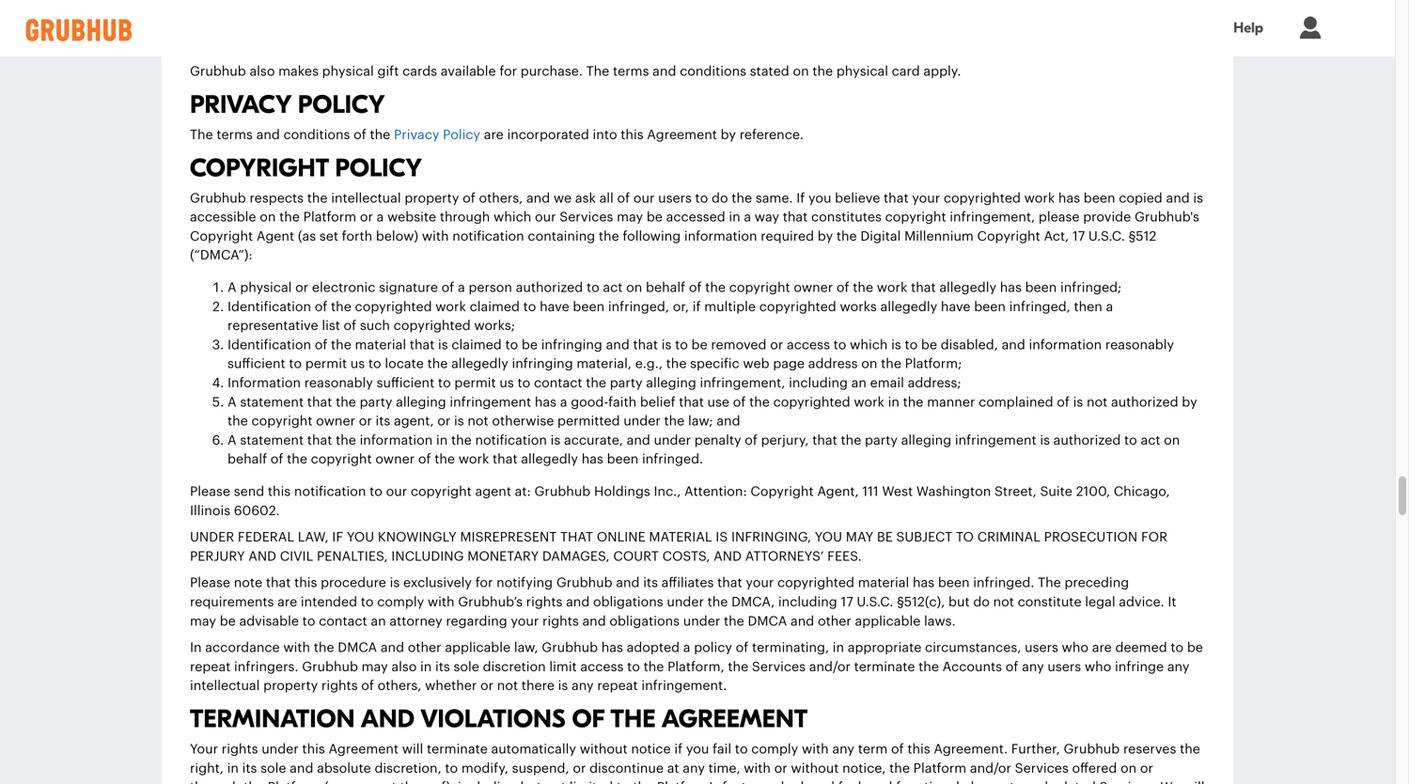 Task type: vqa. For each thing, say whether or not it's contained in the screenshot.
Order
no



Task type: locate. For each thing, give the bounding box(es) containing it.
you up fees.
[[815, 531, 843, 544]]

a left good-
[[560, 396, 568, 409]]

may inside copyright policy grubhub respects the intellectual property of others, and we ask all of our users to do the same. if you believe that your copyrighted work has been copied and is accessible on the platform or a website through which our services may be accessed in a way that constitutes copyright infringement, please provide grubhub's copyright agent (as set forth below) with notification containing the following information required by the digital millennium copyright act, 17 u.s.c. §512 ("dmca"):
[[617, 211, 643, 224]]

1 a from the top
[[228, 281, 237, 294]]

may
[[617, 211, 643, 224], [190, 615, 216, 628], [362, 661, 388, 674]]

is inside copyright policy grubhub respects the intellectual property of others, and we ask all of our users to do the same. if you believe that your copyrighted work has been copied and is accessible on the platform or a website through which our services may be accessed in a way that constitutes copyright infringement, please provide grubhub's copyright agent (as set forth below) with notification containing the following information required by the digital millennium copyright act, 17 u.s.c. §512 ("dmca"):
[[1194, 192, 1204, 205]]

services inside copyright policy grubhub respects the intellectual property of others, and we ask all of our users to do the same. if you believe that your copyrighted work has been copied and is accessible on the platform or a website through which our services may be accessed in a way that constitutes copyright infringement, please provide grubhub's copyright agent (as set forth below) with notification containing the following information required by the digital millennium copyright act, 17 u.s.c. §512 ("dmca"):
[[560, 211, 614, 224]]

act
[[603, 281, 623, 294], [1141, 434, 1161, 447]]

been
[[1084, 192, 1116, 205], [1026, 281, 1057, 294], [573, 300, 605, 314], [975, 300, 1006, 314], [607, 453, 639, 466], [938, 577, 970, 590]]

which down "works" at the right of the page
[[850, 339, 888, 352]]

copyright up the infringing,
[[751, 485, 814, 498]]

intellectual down accordance at left bottom
[[190, 680, 260, 693]]

0 vertical spatial may
[[617, 211, 643, 224]]

infringement, down web on the right of the page
[[700, 377, 786, 390]]

0 horizontal spatial by
[[721, 128, 736, 142]]

contact down 'intended'
[[319, 615, 367, 628]]

information down agent,
[[360, 434, 433, 447]]

for inside "please note that this procedure is exclusively for notifying grubhub and its affiliates that your copyrighted material has been infringed. the preceding requirements are intended to comply with grubhub's rights and obligations under the dmca, including 17 u.s.c. §512(c), but do not constitute legal advice. it may be advisable to contact an attorney regarding your rights and obligations under the dmca and other applicable laws."
[[476, 577, 493, 590]]

is
[[1194, 192, 1204, 205], [438, 339, 448, 352], [662, 339, 672, 352], [892, 339, 902, 352], [1074, 396, 1084, 409], [454, 415, 464, 428], [551, 434, 561, 447], [1041, 434, 1051, 447], [390, 577, 400, 590], [558, 680, 568, 693]]

1 vertical spatial material
[[858, 577, 910, 590]]

in
[[729, 211, 741, 224], [888, 396, 900, 409], [436, 434, 448, 447], [833, 642, 845, 655], [420, 661, 432, 674], [227, 762, 239, 775]]

stated
[[750, 65, 790, 78]]

0 vertical spatial behalf
[[646, 281, 686, 294]]

its
[[376, 415, 391, 428], [644, 577, 658, 590], [436, 661, 450, 674], [242, 762, 257, 775]]

2 vertical spatial owner
[[376, 453, 415, 466]]

preceding
[[1065, 577, 1130, 590]]

2 horizontal spatial and
[[714, 550, 742, 563]]

please for please send this notification to our copyright agent at: grubhub holdings inc., attention: copyright agent, 111 west washington street, suite 2100, chicago, illinois 60602.
[[190, 485, 230, 498]]

0 vertical spatial who
[[1062, 642, 1089, 655]]

0 vertical spatial other
[[818, 615, 852, 628]]

an inside a physical or electronic signature of a person authorized to act on behalf of the copyright owner of the work that allegedly has been infringed; identification of the copyrighted work claimed to have been infringed, or, if multiple copyrighted works allegedly have been infringed, then a representative list of such copyrighted works; identification of the material that is claimed to be infringing and that is to be removed or access to which is to be disabled, and information reasonably sufficient to permit us to locate the allegedly infringing material, e.g., the specific web page address on the platform; information reasonably sufficient to permit us to contact the party alleging infringement, including an email address; a statement that the party alleging infringement has a good-faith belief that use of the copyrighted work in the manner complained of is not authorized by the copyright owner or its agent, or is not otherwise permitted under the law; and a statement that the information in the notification is accurate, and under penalty of perjury, that the party alleging infringement is authorized to act on behalf of the copyright owner of the work that allegedly has been infringed.
[[852, 377, 867, 390]]

be up otherwise at left bottom
[[522, 339, 538, 352]]

has up please
[[1059, 192, 1081, 205]]

of inside privacy policy the terms and conditions of the privacy policy are incorporated into this agreement by reference.
[[354, 128, 367, 142]]

an inside "please note that this procedure is exclusively for notifying grubhub and its affiliates that your copyrighted material has been infringed. the preceding requirements are intended to comply with grubhub's rights and obligations under the dmca, including 17 u.s.c. §512(c), but do not constitute legal advice. it may be advisable to contact an attorney regarding your rights and obligations under the dmca and other applicable laws."
[[371, 615, 386, 628]]

agreement.
[[934, 743, 1008, 756]]

infringement, inside copyright policy grubhub respects the intellectual property of others, and we ask all of our users to do the same. if you believe that your copyrighted work has been copied and is accessible on the platform or a website through which our services may be accessed in a way that constitutes copyright infringement, please provide grubhub's copyright agent (as set forth below) with notification containing the following information required by the digital millennium copyright act, 17 u.s.c. §512 ("dmca"):
[[950, 211, 1036, 224]]

2 vertical spatial notification
[[294, 485, 366, 498]]

gift
[[378, 65, 399, 78]]

have down containing
[[540, 300, 570, 314]]

1 horizontal spatial permit
[[455, 377, 496, 390]]

term
[[858, 743, 888, 756]]

1 horizontal spatial terminate
[[855, 661, 916, 674]]

other inside "please note that this procedure is exclusively for notifying grubhub and its affiliates that your copyrighted material has been infringed. the preceding requirements are intended to comply with grubhub's rights and obligations under the dmca, including 17 u.s.c. §512(c), but do not constitute legal advice. it may be advisable to contact an attorney regarding your rights and obligations under the dmca and other applicable laws."
[[818, 615, 852, 628]]

provide
[[1084, 211, 1132, 224]]

without up look
[[791, 762, 839, 775]]

our inside "please send this notification to our copyright agent at: grubhub holdings inc., attention: copyright agent, 111 west washington street, suite 2100, chicago, illinois 60602."
[[386, 485, 407, 498]]

1 horizontal spatial without
[[791, 762, 839, 775]]

by inside copyright policy grubhub respects the intellectual property of others, and we ask all of our users to do the same. if you believe that your copyrighted work has been copied and is accessible on the platform or a website through which our services may be accessed in a way that constitutes copyright infringement, please provide grubhub's copyright agent (as set forth below) with notification containing the following information required by the digital millennium copyright act, 17 u.s.c. §512 ("dmca"):
[[818, 230, 833, 243]]

1 horizontal spatial infringed,
[[1010, 300, 1071, 314]]

web
[[743, 358, 770, 371]]

2 horizontal spatial alleging
[[902, 434, 952, 447]]

for for purchase.
[[500, 65, 517, 78]]

for
[[500, 65, 517, 78], [476, 577, 493, 590]]

is inside in accordance with the dmca and other applicable law, grubhub has adopted a policy of terminating, in appropriate circumstances, users who are deemed to be repeat infringers. grubhub may also in its sole discretion limit access to the platform, the services and/or terminate the accounts of any users who infringe any intellectual property rights of others, whether or not there is any repeat infringement.
[[558, 680, 568, 693]]

0 horizontal spatial infringed.
[[642, 453, 704, 466]]

statement down information
[[240, 396, 304, 409]]

and up will on the bottom left
[[361, 705, 415, 735]]

2 you from the left
[[815, 531, 843, 544]]

law,
[[298, 531, 329, 544]]

material inside "please note that this procedure is exclusively for notifying grubhub and its affiliates that your copyrighted material has been infringed. the preceding requirements are intended to comply with grubhub's rights and obligations under the dmca, including 17 u.s.c. §512(c), but do not constitute legal advice. it may be advisable to contact an attorney regarding your rights and obligations under the dmca and other applicable laws."
[[858, 577, 910, 590]]

are inside privacy policy the terms and conditions of the privacy policy are incorporated into this agreement by reference.
[[484, 128, 504, 142]]

0 vertical spatial infringing
[[541, 339, 603, 352]]

0 horizontal spatial reasonably
[[304, 377, 373, 390]]

obligations down court
[[593, 596, 664, 609]]

any up notice,
[[833, 743, 855, 756]]

0 vertical spatial reasonably
[[1106, 339, 1175, 352]]

privacy
[[394, 128, 440, 142]]

required
[[761, 230, 815, 243]]

0 horizontal spatial have
[[540, 300, 570, 314]]

this up 60602. at the left of page
[[268, 485, 291, 498]]

infringing up material,
[[541, 339, 603, 352]]

1 horizontal spatial services
[[752, 661, 806, 674]]

policy inside privacy policy the terms and conditions of the privacy policy are incorporated into this agreement by reference.
[[298, 90, 385, 120]]

and down federal
[[249, 550, 277, 563]]

0 horizontal spatial copyright
[[190, 230, 253, 243]]

0 horizontal spatial infringement
[[450, 396, 532, 409]]

sufficient down "locate"
[[377, 377, 435, 390]]

copyright inside "please send this notification to our copyright agent at: grubhub holdings inc., attention: copyright agent, 111 west washington street, suite 2100, chicago, illinois 60602."
[[411, 485, 472, 498]]

by inside privacy policy the terms and conditions of the privacy policy are incorporated into this agreement by reference.
[[721, 128, 736, 142]]

access inside in accordance with the dmca and other applicable law, grubhub has adopted a policy of terminating, in appropriate circumstances, users who are deemed to be repeat infringers. grubhub may also in its sole discretion limit access to the platform, the services and/or terminate the accounts of any users who infringe any intellectual property rights of others, whether or not there is any repeat infringement.
[[581, 661, 624, 674]]

property
[[405, 192, 459, 205], [263, 680, 318, 693]]

makes
[[279, 65, 319, 78]]

0 vertical spatial intellectual
[[331, 192, 401, 205]]

been inside "please note that this procedure is exclusively for notifying grubhub and its affiliates that your copyrighted material has been infringed. the preceding requirements are intended to comply with grubhub's rights and obligations under the dmca, including 17 u.s.c. §512(c), but do not constitute legal advice. it may be advisable to contact an attorney regarding your rights and obligations under the dmca and other applicable laws."
[[938, 577, 970, 590]]

your up dmca,
[[746, 577, 774, 590]]

us up otherwise at left bottom
[[500, 377, 514, 390]]

0 vertical spatial authorized
[[516, 281, 583, 294]]

not inside in accordance with the dmca and other applicable law, grubhub has adopted a policy of terminating, in appropriate circumstances, users who are deemed to be repeat infringers. grubhub may also in its sole discretion limit access to the platform, the services and/or terminate the accounts of any users who infringe any intellectual property rights of others, whether or not there is any repeat infringement.
[[497, 680, 518, 693]]

behalf
[[646, 281, 686, 294], [228, 453, 267, 466]]

2 vertical spatial the
[[1038, 577, 1062, 590]]

are
[[484, 128, 504, 142], [278, 596, 297, 609], [1093, 642, 1112, 655]]

claimed down works;
[[452, 339, 502, 352]]

1 vertical spatial statement
[[240, 434, 304, 447]]

a down information
[[228, 396, 237, 409]]

advisable
[[239, 615, 299, 628]]

absolute
[[317, 762, 371, 775]]

0 vertical spatial the
[[587, 65, 610, 78]]

1 have from the left
[[540, 300, 570, 314]]

permit down list
[[305, 358, 347, 371]]

policy
[[443, 128, 481, 142]]

u.s.c. inside copyright policy grubhub respects the intellectual property of others, and we ask all of our users to do the same. if you believe that your copyrighted work has been copied and is accessible on the platform or a website through which our services may be accessed in a way that constitutes copyright infringement, please provide grubhub's copyright agent (as set forth below) with notification containing the following information required by the digital millennium copyright act, 17 u.s.c. §512 ("dmca"):
[[1089, 230, 1126, 243]]

that
[[884, 192, 909, 205], [783, 211, 808, 224], [911, 281, 936, 294], [410, 339, 435, 352], [633, 339, 658, 352], [307, 396, 332, 409], [679, 396, 704, 409], [307, 434, 332, 447], [813, 434, 838, 447], [493, 453, 518, 466], [266, 577, 291, 590], [718, 577, 743, 590]]

obligations
[[593, 596, 664, 609], [610, 615, 680, 628]]

60602.
[[234, 504, 280, 518]]

digital
[[861, 230, 901, 243]]

0 horizontal spatial if
[[675, 743, 683, 756]]

and/or up elements on the bottom right of page
[[971, 762, 1012, 775]]

a up platform,
[[684, 642, 691, 655]]

reasonably down 'infringed;' at the top right of page
[[1106, 339, 1175, 352]]

0 horizontal spatial party
[[360, 396, 393, 409]]

1 horizontal spatial owner
[[376, 453, 415, 466]]

please down perjury in the bottom of the page
[[190, 577, 230, 590]]

§512(c),
[[897, 596, 946, 609]]

accordance
[[205, 642, 280, 655]]

also down attorney
[[392, 661, 417, 674]]

be inside copyright policy grubhub respects the intellectual property of others, and we ask all of our users to do the same. if you believe that your copyrighted work has been copied and is accessible on the platform or a website through which our services may be accessed in a way that constitutes copyright infringement, please provide grubhub's copyright agent (as set forth below) with notification containing the following information required by the digital millennium copyright act, 17 u.s.c. §512 ("dmca"):
[[647, 211, 663, 224]]

2 horizontal spatial by
[[1183, 396, 1198, 409]]

repeat
[[190, 661, 231, 674], [598, 680, 638, 693]]

notification inside a physical or electronic signature of a person authorized to act on behalf of the copyright owner of the work that allegedly has been infringed; identification of the copyrighted work claimed to have been infringed, or, if multiple copyrighted works allegedly have been infringed, then a representative list of such copyrighted works; identification of the material that is claimed to be infringing and that is to be removed or access to which is to be disabled, and information reasonably sufficient to permit us to locate the allegedly infringing material, e.g., the specific web page address on the platform; information reasonably sufficient to permit us to contact the party alleging infringement, including an email address; a statement that the party alleging infringement has a good-faith belief that use of the copyrighted work in the manner complained of is not authorized by the copyright owner or its agent, or is not otherwise permitted under the law; and a statement that the information in the notification is accurate, and under penalty of perjury, that the party alleging infringement is authorized to act on behalf of the copyright owner of the work that allegedly has been infringed.
[[475, 434, 547, 447]]

2 horizontal spatial physical
[[837, 65, 889, 78]]

or inside in accordance with the dmca and other applicable law, grubhub has adopted a policy of terminating, in appropriate circumstances, users who are deemed to be repeat infringers. grubhub may also in its sole discretion limit access to the platform, the services and/or terminate the accounts of any users who infringe any intellectual property rights of others, whether or not there is any repeat infringement.
[[481, 680, 494, 693]]

0 horizontal spatial also
[[250, 65, 275, 78]]

1 vertical spatial your
[[746, 577, 774, 590]]

obligations up 'adopted'
[[610, 615, 680, 628]]

for right available
[[500, 65, 517, 78]]

with inside "please note that this procedure is exclusively for notifying grubhub and its affiliates that your copyrighted material has been infringed. the preceding requirements are intended to comply with grubhub's rights and obligations under the dmca, including 17 u.s.c. §512(c), but do not constitute legal advice. it may be advisable to contact an attorney regarding your rights and obligations under the dmca and other applicable laws."
[[428, 596, 455, 609]]

grubhub inside copyright policy grubhub respects the intellectual property of others, and we ask all of our users to do the same. if you believe that your copyrighted work has been copied and is accessible on the platform or a website through which our services may be accessed in a way that constitutes copyright infringement, please provide grubhub's copyright agent (as set forth below) with notification containing the following information required by the digital millennium copyright act, 17 u.s.c. §512 ("dmca"):
[[190, 192, 246, 205]]

2 a from the top
[[228, 396, 237, 409]]

belief
[[640, 396, 676, 409]]

3 a from the top
[[228, 434, 237, 447]]

including up terminating,
[[779, 596, 838, 609]]

physical up representative
[[240, 281, 292, 294]]

2 vertical spatial users
[[1048, 661, 1082, 674]]

1 please from the top
[[190, 485, 230, 498]]

terms inside privacy policy the terms and conditions of the privacy policy are incorporated into this agreement by reference.
[[217, 128, 253, 142]]

1 horizontal spatial the
[[587, 65, 610, 78]]

address
[[809, 358, 858, 371]]

information
[[685, 230, 758, 243], [1029, 339, 1102, 352], [360, 434, 433, 447]]

accessed
[[666, 211, 726, 224]]

permit down works;
[[455, 377, 496, 390]]

1 vertical spatial infringement
[[955, 434, 1037, 447]]

1 vertical spatial are
[[278, 596, 297, 609]]

legal
[[1086, 596, 1116, 609]]

information inside copyright policy grubhub respects the intellectual property of others, and we ask all of our users to do the same. if you believe that your copyrighted work has been copied and is accessible on the platform or a website through which our services may be accessed in a way that constitutes copyright infringement, please provide grubhub's copyright agent (as set forth below) with notification containing the following information required by the digital millennium copyright act, 17 u.s.c. §512 ("dmca"):
[[685, 230, 758, 243]]

termination and violations of the agreement your rights under this agreement will terminate automatically without notice if you fail to comply with any term of this agreement. further, grubhub reserves the right, in its sole and absolute discretion, to modify, suspend, or discontinue at any time, with or without notice, the platform and/or services offered on or through the platform (or any part thereof), including but not limited to the platform's features, look and feel, and functional elements and related services. we wi
[[190, 705, 1205, 784]]

through inside the termination and violations of the agreement your rights under this agreement will terminate automatically without notice if you fail to comply with any term of this agreement. further, grubhub reserves the right, in its sole and absolute discretion, to modify, suspend, or discontinue at any time, with or without notice, the platform and/or services offered on or through the platform (or any part thereof), including but not limited to the platform's features, look and feel, and functional elements and related services. we wi
[[190, 781, 240, 784]]

its inside in accordance with the dmca and other applicable law, grubhub has adopted a policy of terminating, in appropriate circumstances, users who are deemed to be repeat infringers. grubhub may also in its sole discretion limit access to the platform, the services and/or terminate the accounts of any users who infringe any intellectual property rights of others, whether or not there is any repeat infringement.
[[436, 661, 450, 674]]

grubhub inside "please send this notification to our copyright agent at: grubhub holdings inc., attention: copyright agent, 111 west washington street, suite 2100, chicago, illinois 60602."
[[535, 485, 591, 498]]

without up discontinue
[[580, 743, 628, 756]]

1 horizontal spatial you
[[815, 531, 843, 544]]

1 horizontal spatial infringement,
[[950, 211, 1036, 224]]

0 horizontal spatial our
[[386, 485, 407, 498]]

0 horizontal spatial us
[[351, 358, 365, 371]]

0 vertical spatial notification
[[453, 230, 525, 243]]

0 vertical spatial which
[[494, 211, 532, 224]]

users
[[658, 192, 692, 205], [1025, 642, 1059, 655], [1048, 661, 1082, 674]]

work up please
[[1025, 192, 1056, 205]]

2 infringed, from the left
[[1010, 300, 1071, 314]]

1 horizontal spatial your
[[746, 577, 774, 590]]

its up whether
[[436, 661, 450, 674]]

through
[[440, 211, 490, 224], [190, 781, 240, 784]]

0 vertical spatial others,
[[479, 192, 523, 205]]

1 vertical spatial conditions
[[284, 128, 350, 142]]

attention:
[[685, 485, 747, 498]]

for for notifying
[[476, 577, 493, 590]]

been up provide
[[1084, 192, 1116, 205]]

2 vertical spatial party
[[865, 434, 898, 447]]

1 horizontal spatial intellectual
[[331, 192, 401, 205]]

other inside in accordance with the dmca and other applicable law, grubhub has adopted a policy of terminating, in appropriate circumstances, users who are deemed to be repeat infringers. grubhub may also in its sole discretion limit access to the platform, the services and/or terminate the accounts of any users who infringe any intellectual property rights of others, whether or not there is any repeat infringement.
[[408, 642, 442, 655]]

infringement, up millennium
[[950, 211, 1036, 224]]

not inside "please note that this procedure is exclusively for notifying grubhub and its affiliates that your copyrighted material has been infringed. the preceding requirements are intended to comply with grubhub's rights and obligations under the dmca, including 17 u.s.c. §512(c), but do not constitute legal advice. it may be advisable to contact an attorney regarding your rights and obligations under the dmca and other applicable laws."
[[994, 596, 1015, 609]]

2 vertical spatial your
[[511, 615, 539, 628]]

dmca
[[748, 615, 788, 628], [338, 642, 377, 655]]

you right 'if'
[[809, 192, 832, 205]]

cards
[[403, 65, 437, 78]]

0 horizontal spatial applicable
[[445, 642, 511, 655]]

notice,
[[843, 762, 886, 775]]

of right policy
[[736, 642, 749, 655]]

infringed, left then
[[1010, 300, 1071, 314]]

1 horizontal spatial have
[[941, 300, 971, 314]]

services inside in accordance with the dmca and other applicable law, grubhub has adopted a policy of terminating, in appropriate circumstances, users who are deemed to be repeat infringers. grubhub may also in its sole discretion limit access to the platform, the services and/or terminate the accounts of any users who infringe any intellectual property rights of others, whether or not there is any repeat infringement.
[[752, 661, 806, 674]]

including inside "please note that this procedure is exclusively for notifying grubhub and its affiliates that your copyrighted material has been infringed. the preceding requirements are intended to comply with grubhub's rights and obligations under the dmca, including 17 u.s.c. §512(c), but do not constitute legal advice. it may be advisable to contact an attorney regarding your rights and obligations under the dmca and other applicable laws."
[[779, 596, 838, 609]]

0 vertical spatial owner
[[794, 281, 834, 294]]

1 horizontal spatial which
[[850, 339, 888, 352]]

platform inside copyright policy grubhub respects the intellectual property of others, and we ask all of our users to do the same. if you believe that your copyrighted work has been copied and is accessible on the platform or a website through which our services may be accessed in a way that constitutes copyright infringement, please provide grubhub's copyright agent (as set forth below) with notification containing the following information required by the digital millennium copyright act, 17 u.s.c. §512 ("dmca"):
[[303, 211, 357, 224]]

infringement up otherwise at left bottom
[[450, 396, 532, 409]]

alleging up agent,
[[396, 396, 446, 409]]

an
[[852, 377, 867, 390], [371, 615, 386, 628]]

website
[[388, 211, 437, 224]]

1 vertical spatial notification
[[475, 434, 547, 447]]

0 horizontal spatial without
[[580, 743, 628, 756]]

0 horizontal spatial terms
[[217, 128, 253, 142]]

other down attorney
[[408, 642, 442, 655]]

1 horizontal spatial do
[[974, 596, 990, 609]]

any up "platform's"
[[683, 762, 705, 775]]

street,
[[995, 485, 1037, 498]]

for
[[1142, 531, 1168, 544]]

a inside in accordance with the dmca and other applicable law, grubhub has adopted a policy of terminating, in appropriate circumstances, users who are deemed to be repeat infringers. grubhub may also in its sole discretion limit access to the platform, the services and/or terminate the accounts of any users who infringe any intellectual property rights of others, whether or not there is any repeat infringement.
[[684, 642, 691, 655]]

for up grubhub's
[[476, 577, 493, 590]]

2 horizontal spatial information
[[1029, 339, 1102, 352]]

its inside the termination and violations of the agreement your rights under this agreement will terminate automatically without notice if you fail to comply with any term of this agreement. further, grubhub reserves the right, in its sole and absolute discretion, to modify, suspend, or discontinue at any time, with or without notice, the platform and/or services offered on or through the platform (or any part thereof), including but not limited to the platform's features, look and feel, and functional elements and related services. we wi
[[242, 762, 257, 775]]

not left constitute
[[994, 596, 1015, 609]]

who down legal on the bottom of page
[[1062, 642, 1089, 655]]

its down court
[[644, 577, 658, 590]]

2 vertical spatial may
[[362, 661, 388, 674]]

also inside in accordance with the dmca and other applicable law, grubhub has adopted a policy of terminating, in appropriate circumstances, users who are deemed to be repeat infringers. grubhub may also in its sole discretion limit access to the platform, the services and/or terminate the accounts of any users who infringe any intellectual property rights of others, whether or not there is any repeat infringement.
[[392, 661, 417, 674]]

1 vertical spatial terms
[[217, 128, 253, 142]]

incorporated
[[507, 128, 590, 142]]

privacy policy the terms and conditions of the privacy policy are incorporated into this agreement by reference.
[[190, 90, 804, 142]]

0 horizontal spatial sole
[[261, 762, 286, 775]]

please inside "please note that this procedure is exclusively for notifying grubhub and its affiliates that your copyrighted material has been infringed. the preceding requirements are intended to comply with grubhub's rights and obligations under the dmca, including 17 u.s.c. §512(c), but do not constitute legal advice. it may be advisable to contact an attorney regarding your rights and obligations under the dmca and other applicable laws."
[[190, 577, 230, 590]]

0 vertical spatial also
[[250, 65, 275, 78]]

0 vertical spatial and/or
[[810, 661, 851, 674]]

terminate down appropriate
[[855, 661, 916, 674]]

others, left whether
[[378, 680, 422, 693]]

are up advisable
[[278, 596, 297, 609]]

conditions inside privacy policy the terms and conditions of the privacy policy are incorporated into this agreement by reference.
[[284, 128, 350, 142]]

not
[[1087, 396, 1108, 409], [468, 415, 489, 428], [994, 596, 1015, 609], [497, 680, 518, 693], [545, 781, 566, 784]]

help
[[1234, 19, 1264, 36]]

infringed. down the "criminal"
[[974, 577, 1035, 590]]

0 vertical spatial comply
[[377, 596, 424, 609]]

under
[[624, 415, 661, 428], [654, 434, 691, 447], [667, 596, 704, 609], [684, 615, 721, 628], [262, 743, 299, 756]]

information down accessed on the top
[[685, 230, 758, 243]]

0 horizontal spatial and/or
[[810, 661, 851, 674]]

1 horizontal spatial reasonably
[[1106, 339, 1175, 352]]

holdings
[[594, 485, 651, 498]]

0 horizontal spatial terminate
[[427, 743, 488, 756]]

intellectual inside in accordance with the dmca and other applicable law, grubhub has adopted a policy of terminating, in appropriate circumstances, users who are deemed to be repeat infringers. grubhub may also in its sole discretion limit access to the platform, the services and/or terminate the accounts of any users who infringe any intellectual property rights of others, whether or not there is any repeat infringement.
[[190, 680, 260, 693]]

of right accounts on the right of page
[[1006, 661, 1019, 674]]

property inside copyright policy grubhub respects the intellectual property of others, and we ask all of our users to do the same. if you believe that your copyrighted work has been copied and is accessible on the platform or a website through which our services may be accessed in a way that constitutes copyright infringement, please provide grubhub's copyright agent (as set forth below) with notification containing the following information required by the digital millennium copyright act, 17 u.s.c. §512 ("dmca"):
[[405, 192, 459, 205]]

been up holdings
[[607, 453, 639, 466]]

federal
[[238, 531, 294, 544]]

0 horizontal spatial through
[[190, 781, 240, 784]]

0 vertical spatial access
[[787, 339, 830, 352]]

to
[[696, 192, 709, 205], [587, 281, 600, 294], [524, 300, 536, 314], [505, 339, 518, 352], [675, 339, 688, 352], [834, 339, 847, 352], [905, 339, 918, 352], [289, 358, 302, 371], [369, 358, 382, 371], [438, 377, 451, 390], [518, 377, 531, 390], [1125, 434, 1138, 447], [370, 485, 383, 498], [361, 596, 374, 609], [303, 615, 316, 628], [1171, 642, 1184, 655], [627, 661, 640, 674], [735, 743, 748, 756], [445, 762, 458, 775], [617, 781, 630, 784]]

your
[[913, 192, 941, 205], [746, 577, 774, 590], [511, 615, 539, 628]]

please inside "please send this notification to our copyright agent at: grubhub holdings inc., attention: copyright agent, 111 west washington street, suite 2100, chicago, illinois 60602."
[[190, 485, 230, 498]]

termination
[[190, 705, 355, 735]]

0 vertical spatial users
[[658, 192, 692, 205]]

constitutes
[[812, 211, 882, 224]]

the inside "please note that this procedure is exclusively for notifying grubhub and its affiliates that your copyrighted material has been infringed. the preceding requirements are intended to comply with grubhub's rights and obligations under the dmca, including 17 u.s.c. §512(c), but do not constitute legal advice. it may be advisable to contact an attorney regarding your rights and obligations under the dmca and other applicable laws."
[[1038, 577, 1062, 590]]

and/or down terminating,
[[810, 661, 851, 674]]

may inside in accordance with the dmca and other applicable law, grubhub has adopted a policy of terminating, in appropriate circumstances, users who are deemed to be repeat infringers. grubhub may also in its sole discretion limit access to the platform, the services and/or terminate the accounts of any users who infringe any intellectual property rights of others, whether or not there is any repeat infringement.
[[362, 661, 388, 674]]

do inside "please note that this procedure is exclusively for notifying grubhub and its affiliates that your copyrighted material has been infringed. the preceding requirements are intended to comply with grubhub's rights and obligations under the dmca, including 17 u.s.c. §512(c), but do not constitute legal advice. it may be advisable to contact an attorney regarding your rights and obligations under the dmca and other applicable laws."
[[974, 596, 990, 609]]

has left 'infringed;' at the top right of page
[[1000, 281, 1022, 294]]

if
[[693, 300, 701, 314], [675, 743, 683, 756]]

copyrighted inside "please note that this procedure is exclusively for notifying grubhub and its affiliates that your copyrighted material has been infringed. the preceding requirements are intended to comply with grubhub's rights and obligations under the dmca, including 17 u.s.c. §512(c), but do not constitute legal advice. it may be advisable to contact an attorney regarding your rights and obligations under the dmca and other applicable laws."
[[778, 577, 855, 590]]

this inside "please send this notification to our copyright agent at: grubhub holdings inc., attention: copyright agent, 111 west washington street, suite 2100, chicago, illinois 60602."
[[268, 485, 291, 498]]

0 horizontal spatial property
[[263, 680, 318, 693]]

other up terminating,
[[818, 615, 852, 628]]

17 down fees.
[[841, 596, 854, 609]]

in inside the termination and violations of the agreement your rights under this agreement will terminate automatically without notice if you fail to comply with any term of this agreement. further, grubhub reserves the right, in its sole and absolute discretion, to modify, suspend, or discontinue at any time, with or without notice, the platform and/or services offered on or through the platform (or any part thereof), including but not limited to the platform's features, look and feel, and functional elements and related services. we wi
[[227, 762, 239, 775]]

physical inside a physical or electronic signature of a person authorized to act on behalf of the copyright owner of the work that allegedly has been infringed; identification of the copyrighted work claimed to have been infringed, or, if multiple copyrighted works allegedly have been infringed, then a representative list of such copyrighted works; identification of the material that is claimed to be infringing and that is to be removed or access to which is to be disabled, and information reasonably sufficient to permit us to locate the allegedly infringing material, e.g., the specific web page address on the platform; information reasonably sufficient to permit us to contact the party alleging infringement, including an email address; a statement that the party alleging infringement has a good-faith belief that use of the copyrighted work in the manner complained of is not authorized by the copyright owner or its agent, or is not otherwise permitted under the law; and a statement that the information in the notification is accurate, and under penalty of perjury, that the party alleging infringement is authorized to act on behalf of the copyright owner of the work that allegedly has been infringed.
[[240, 281, 292, 294]]

any right infringe
[[1168, 661, 1190, 674]]

us
[[351, 358, 365, 371], [500, 377, 514, 390]]

offered
[[1073, 762, 1118, 775]]

policy for copyright
[[335, 154, 422, 183]]

0 horizontal spatial you
[[347, 531, 375, 544]]

on
[[793, 65, 809, 78], [260, 211, 276, 224], [627, 281, 643, 294], [862, 358, 878, 371], [1165, 434, 1181, 447], [1121, 762, 1137, 775]]

please note that this procedure is exclusively for notifying grubhub and its affiliates that your copyrighted material has been infringed. the preceding requirements are intended to comply with grubhub's rights and obligations under the dmca, including 17 u.s.c. §512(c), but do not constitute legal advice. it may be advisable to contact an attorney regarding your rights and obligations under the dmca and other applicable laws.
[[190, 577, 1177, 628]]

rights right your
[[222, 743, 258, 756]]

grubhub inside the termination and violations of the agreement your rights under this agreement will terminate automatically without notice if you fail to comply with any term of this agreement. further, grubhub reserves the right, in its sole and absolute discretion, to modify, suspend, or discontinue at any time, with or without notice, the platform and/or services offered on or through the platform (or any part thereof), including but not limited to the platform's features, look and feel, and functional elements and related services. we wi
[[1064, 743, 1120, 756]]

on inside copyright policy grubhub respects the intellectual property of others, and we ask all of our users to do the same. if you believe that your copyrighted work has been copied and is accessible on the platform or a website through which our services may be accessed in a way that constitutes copyright infringement, please provide grubhub's copyright agent (as set forth below) with notification containing the following information required by the digital millennium copyright act, 17 u.s.c. §512 ("dmca"):
[[260, 211, 276, 224]]

be
[[647, 211, 663, 224], [522, 339, 538, 352], [692, 339, 708, 352], [922, 339, 938, 352], [220, 615, 236, 628], [1188, 642, 1204, 655]]

grubhub image
[[19, 19, 139, 41]]

or left electronic
[[295, 281, 309, 294]]

infringed, left or,
[[608, 300, 670, 314]]

2 vertical spatial authorized
[[1054, 434, 1121, 447]]

platform left (or
[[268, 781, 321, 784]]

terminate inside the termination and violations of the agreement your rights under this agreement will terminate automatically without notice if you fail to comply with any term of this agreement. further, grubhub reserves the right, in its sole and absolute discretion, to modify, suspend, or discontinue at any time, with or without notice, the platform and/or services offered on or through the platform (or any part thereof), including but not limited to the platform's features, look and feel, and functional elements and related services. we wi
[[427, 743, 488, 756]]

0 horizontal spatial an
[[371, 615, 386, 628]]

the down privacy
[[190, 128, 213, 142]]

way
[[755, 211, 780, 224]]

1 vertical spatial others,
[[378, 680, 422, 693]]

an left attorney
[[371, 615, 386, 628]]

1 vertical spatial claimed
[[452, 339, 502, 352]]

0 horizontal spatial information
[[360, 434, 433, 447]]

its right right,
[[242, 762, 257, 775]]

applicable
[[855, 615, 921, 628], [445, 642, 511, 655]]

your up law,
[[511, 615, 539, 628]]

you
[[347, 531, 375, 544], [815, 531, 843, 544]]

2 vertical spatial a
[[228, 434, 237, 447]]

platform,
[[668, 661, 725, 674]]

1 vertical spatial policy
[[335, 154, 422, 183]]

your inside copyright policy grubhub respects the intellectual property of others, and we ask all of our users to do the same. if you believe that your copyrighted work has been copied and is accessible on the platform or a website through which our services may be accessed in a way that constitutes copyright infringement, please provide grubhub's copyright agent (as set forth below) with notification containing the following information required by the digital millennium copyright act, 17 u.s.c. §512 ("dmca"):
[[913, 192, 941, 205]]

sole down the termination at the bottom left of the page
[[261, 762, 286, 775]]

sole
[[454, 661, 480, 674], [261, 762, 286, 775]]

1 horizontal spatial but
[[949, 596, 970, 609]]

including down address
[[789, 377, 848, 390]]

others, inside in accordance with the dmca and other applicable law, grubhub has adopted a policy of terminating, in appropriate circumstances, users who are deemed to be repeat infringers. grubhub may also in its sole discretion limit access to the platform, the services and/or terminate the accounts of any users who infringe any intellectual property rights of others, whether or not there is any repeat infringement.
[[378, 680, 422, 693]]

our right all
[[634, 192, 655, 205]]

2 statement from the top
[[240, 434, 304, 447]]

0 vertical spatial u.s.c.
[[1089, 230, 1126, 243]]

intellectual inside copyright policy grubhub respects the intellectual property of others, and we ask all of our users to do the same. if you believe that your copyrighted work has been copied and is accessible on the platform or a website through which our services may be accessed in a way that constitutes copyright infringement, please provide grubhub's copyright agent (as set forth below) with notification containing the following information required by the digital millennium copyright act, 17 u.s.c. §512 ("dmca"):
[[331, 192, 401, 205]]

copyright up knowingly
[[411, 485, 472, 498]]

2 horizontal spatial the
[[1038, 577, 1062, 590]]

applicable inside in accordance with the dmca and other applicable law, grubhub has adopted a policy of terminating, in appropriate circumstances, users who are deemed to be repeat infringers. grubhub may also in its sole discretion limit access to the platform, the services and/or terminate the accounts of any users who infringe any intellectual property rights of others, whether or not there is any repeat infringement.
[[445, 642, 511, 655]]

0 vertical spatial sufficient
[[228, 358, 286, 371]]

be up following at top
[[647, 211, 663, 224]]

do
[[712, 192, 729, 205], [974, 596, 990, 609]]

0 vertical spatial infringement,
[[950, 211, 1036, 224]]

17
[[1073, 230, 1086, 243], [841, 596, 854, 609]]

copyright
[[886, 211, 947, 224], [730, 281, 791, 294], [252, 415, 313, 428], [311, 453, 372, 466], [411, 485, 472, 498]]

statement
[[240, 396, 304, 409], [240, 434, 304, 447]]

of right complained
[[1057, 396, 1070, 409]]

rights up the termination at the bottom left of the page
[[322, 680, 358, 693]]

2 please from the top
[[190, 577, 230, 590]]

which
[[494, 211, 532, 224], [850, 339, 888, 352]]

1 vertical spatial and/or
[[971, 762, 1012, 775]]

are inside in accordance with the dmca and other applicable law, grubhub has adopted a policy of terminating, in appropriate circumstances, users who are deemed to be repeat infringers. grubhub may also in its sole discretion limit access to the platform, the services and/or terminate the accounts of any users who infringe any intellectual property rights of others, whether or not there is any repeat infringement.
[[1093, 642, 1112, 655]]

notification up person
[[453, 230, 525, 243]]

infringing
[[541, 339, 603, 352], [512, 358, 573, 371]]

locate
[[385, 358, 424, 371]]

with down exclusively
[[428, 596, 455, 609]]

ask
[[575, 192, 596, 205]]

criminal
[[978, 531, 1041, 544]]

access up the page
[[787, 339, 830, 352]]

and inside privacy policy the terms and conditions of the privacy policy are incorporated into this agreement by reference.
[[256, 128, 280, 142]]

identification
[[228, 300, 311, 314], [228, 339, 311, 352]]

of inside the termination and violations of the agreement your rights under this agreement will terminate automatically without notice if you fail to comply with any term of this agreement. further, grubhub reserves the right, in its sole and absolute discretion, to modify, suspend, or discontinue at any time, with or without notice, the platform and/or services offered on or through the platform (or any part thereof), including but not limited to the platform's features, look and feel, and functional elements and related services. we wi
[[892, 743, 904, 756]]

0 horizontal spatial which
[[494, 211, 532, 224]]

0 horizontal spatial comply
[[377, 596, 424, 609]]

material up the §512(c),
[[858, 577, 910, 590]]

agreement inside privacy policy the terms and conditions of the privacy policy are incorporated into this agreement by reference.
[[647, 128, 718, 142]]

be inside "please note that this procedure is exclusively for notifying grubhub and its affiliates that your copyrighted material has been infringed. the preceding requirements are intended to comply with grubhub's rights and obligations under the dmca, including 17 u.s.c. §512(c), but do not constitute legal advice. it may be advisable to contact an attorney regarding your rights and obligations under the dmca and other applicable laws."
[[220, 615, 236, 628]]

work down the email
[[854, 396, 885, 409]]

on right stated
[[793, 65, 809, 78]]

chicago,
[[1114, 485, 1171, 498]]

notification inside "please send this notification to our copyright agent at: grubhub holdings inc., attention: copyright agent, 111 west washington street, suite 2100, chicago, illinois 60602."
[[294, 485, 366, 498]]

alleging up belief
[[646, 377, 697, 390]]

copyright up ("dmca"):
[[190, 230, 253, 243]]

through down right,
[[190, 781, 240, 784]]

§512
[[1129, 230, 1157, 243]]

policy down the privacy
[[335, 154, 422, 183]]

work up "works" at the right of the page
[[877, 281, 908, 294]]

representative
[[228, 319, 318, 333]]

complained
[[979, 396, 1054, 409]]

with inside in accordance with the dmca and other applicable law, grubhub has adopted a policy of terminating, in appropriate circumstances, users who are deemed to be repeat infringers. grubhub may also in its sole discretion limit access to the platform, the services and/or terminate the accounts of any users who infringe any intellectual property rights of others, whether or not there is any repeat infringement.
[[283, 642, 310, 655]]



Task type: describe. For each thing, give the bounding box(es) containing it.
under down law;
[[654, 434, 691, 447]]

on up chicago,
[[1165, 434, 1181, 447]]

address;
[[908, 377, 962, 390]]

2100,
[[1077, 485, 1111, 498]]

notification inside copyright policy grubhub respects the intellectual property of others, and we ask all of our users to do the same. if you believe that your copyrighted work has been copied and is accessible on the platform or a website through which our services may be accessed in a way that constitutes copyright infringement, please provide grubhub's copyright agent (as set forth below) with notification containing the following information required by the digital millennium copyright act, 17 u.s.c. §512 ("dmca"):
[[453, 230, 525, 243]]

on up the email
[[862, 358, 878, 371]]

(or
[[324, 781, 342, 784]]

but inside "please note that this procedure is exclusively for notifying grubhub and its affiliates that your copyrighted material has been infringed. the preceding requirements are intended to comply with grubhub's rights and obligations under the dmca, including 17 u.s.c. §512(c), but do not constitute legal advice. it may be advisable to contact an attorney regarding your rights and obligations under the dmca and other applicable laws."
[[949, 596, 970, 609]]

fail
[[713, 743, 732, 756]]

millennium
[[905, 230, 974, 243]]

1 vertical spatial act
[[1141, 434, 1161, 447]]

grubhub inside "please note that this procedure is exclusively for notifying grubhub and its affiliates that your copyrighted material has been infringed. the preceding requirements are intended to comply with grubhub's rights and obligations under the dmca, including 17 u.s.c. §512(c), but do not constitute legal advice. it may be advisable to contact an attorney regarding your rights and obligations under the dmca and other applicable laws."
[[557, 577, 613, 590]]

part
[[371, 781, 397, 784]]

are inside "please note that this procedure is exclusively for notifying grubhub and its affiliates that your copyrighted material has been infringed. the preceding requirements are intended to comply with grubhub's rights and obligations under the dmca, including 17 u.s.c. §512(c), but do not constitute legal advice. it may be advisable to contact an attorney regarding your rights and obligations under the dmca and other applicable laws."
[[278, 596, 297, 609]]

discontinue
[[590, 762, 664, 775]]

infringed. inside a physical or electronic signature of a person authorized to act on behalf of the copyright owner of the work that allegedly has been infringed; identification of the copyrighted work claimed to have been infringed, or, if multiple copyrighted works allegedly have been infringed, then a representative list of such copyrighted works; identification of the material that is claimed to be infringing and that is to be removed or access to which is to be disabled, and information reasonably sufficient to permit us to locate the allegedly infringing material, e.g., the specific web page address on the platform; information reasonably sufficient to permit us to contact the party alleging infringement, including an email address; a statement that the party alleging infringement has a good-faith belief that use of the copyrighted work in the manner complained of is not authorized by the copyright owner or its agent, or is not otherwise permitted under the law; and a statement that the information in the notification is accurate, and under penalty of perjury, that the party alleging infringement is authorized to act on behalf of the copyright owner of the work that allegedly has been infringed.
[[642, 453, 704, 466]]

with up look
[[802, 743, 829, 756]]

been inside copyright policy grubhub respects the intellectual property of others, and we ask all of our users to do the same. if you believe that your copyrighted work has been copied and is accessible on the platform or a website through which our services may be accessed in a way that constitutes copyright infringement, please provide grubhub's copyright agent (as set forth below) with notification containing the following information required by the digital millennium copyright act, 17 u.s.c. §512 ("dmca"):
[[1084, 192, 1116, 205]]

to inside "please send this notification to our copyright agent at: grubhub holdings inc., attention: copyright agent, 111 west washington street, suite 2100, chicago, illinois 60602."
[[370, 485, 383, 498]]

1 statement from the top
[[240, 396, 304, 409]]

under federal law, if you knowingly misrepresent that online material is infringing, you may be subject to criminal prosecution for perjury and civil penalties, including monetary damages, court costs, and attorneys' fees.
[[190, 531, 1168, 563]]

of right all
[[617, 192, 630, 205]]

infringement.
[[642, 680, 727, 693]]

damages,
[[543, 550, 610, 563]]

1 vertical spatial repeat
[[598, 680, 638, 693]]

notice
[[631, 743, 671, 756]]

not left otherwise at left bottom
[[468, 415, 489, 428]]

rights inside the termination and violations of the agreement your rights under this agreement will terminate automatically without notice if you fail to comply with any term of this agreement. further, grubhub reserves the right, in its sole and absolute discretion, to modify, suspend, or discontinue at any time, with or without notice, the platform and/or services offered on or through the platform (or any part thereof), including but not limited to the platform's features, look and feel, and functional elements and related services. we wi
[[222, 743, 258, 756]]

adopted
[[627, 642, 680, 655]]

of down list
[[315, 339, 328, 352]]

washington
[[917, 485, 992, 498]]

or inside copyright policy grubhub respects the intellectual property of others, and we ask all of our users to do the same. if you believe that your copyrighted work has been copied and is accessible on the platform or a website through which our services may be accessed in a way that constitutes copyright infringement, please provide grubhub's copyright agent (as set forth below) with notification containing the following information required by the digital millennium copyright act, 17 u.s.c. §512 ("dmca"):
[[360, 211, 373, 224]]

work inside copyright policy grubhub respects the intellectual property of others, and we ask all of our users to do the same. if you believe that your copyrighted work has been copied and is accessible on the platform or a website through which our services may be accessed in a way that constitutes copyright infringement, please provide grubhub's copyright agent (as set forth below) with notification containing the following information required by the digital millennium copyright act, 17 u.s.c. §512 ("dmca"):
[[1025, 192, 1056, 205]]

2 vertical spatial platform
[[268, 781, 321, 784]]

1 vertical spatial party
[[360, 396, 393, 409]]

not right complained
[[1087, 396, 1108, 409]]

on down following at top
[[627, 281, 643, 294]]

infringement, inside a physical or electronic signature of a person authorized to act on behalf of the copyright owner of the work that allegedly has been infringed; identification of the copyrighted work claimed to have been infringed, or, if multiple copyrighted works allegedly have been infringed, then a representative list of such copyrighted works; identification of the material that is claimed to be infringing and that is to be removed or access to which is to be disabled, and information reasonably sufficient to permit us to locate the allegedly infringing material, e.g., the specific web page address on the platform; information reasonably sufficient to permit us to contact the party alleging infringement, including an email address; a statement that the party alleging infringement has a good-faith belief that use of the copyrighted work in the manner complained of is not authorized by the copyright owner or its agent, or is not otherwise permitted under the law; and a statement that the information in the notification is accurate, and under penalty of perjury, that the party alleging infringement is authorized to act on behalf of the copyright owner of the work that allegedly has been infringed.
[[700, 377, 786, 390]]

features,
[[723, 781, 778, 784]]

1 identification from the top
[[228, 300, 311, 314]]

1 vertical spatial platform
[[914, 762, 967, 775]]

2 horizontal spatial owner
[[794, 281, 834, 294]]

good-
[[571, 396, 609, 409]]

multiple
[[705, 300, 756, 314]]

copyright up if
[[311, 453, 372, 466]]

17 inside copyright policy grubhub respects the intellectual property of others, and we ask all of our users to do the same. if you believe that your copyrighted work has been copied and is accessible on the platform or a website through which our services may be accessed in a way that constitutes copyright infringement, please provide grubhub's copyright agent (as set forth below) with notification containing the following information required by the digital millennium copyright act, 17 u.s.c. §512 ("dmca"):
[[1073, 230, 1086, 243]]

the inside privacy policy the terms and conditions of the privacy policy are incorporated into this agreement by reference.
[[370, 128, 391, 142]]

violations
[[421, 705, 566, 735]]

1 vertical spatial us
[[500, 377, 514, 390]]

0 vertical spatial conditions
[[680, 65, 747, 78]]

attorney
[[390, 615, 443, 628]]

2 horizontal spatial party
[[865, 434, 898, 447]]

including inside a physical or electronic signature of a person authorized to act on behalf of the copyright owner of the work that allegedly has been infringed; identification of the copyrighted work claimed to have been infringed, or, if multiple copyrighted works allegedly have been infringed, then a representative list of such copyrighted works; identification of the material that is claimed to be infringing and that is to be removed or access to which is to be disabled, and information reasonably sufficient to permit us to locate the allegedly infringing material, e.g., the specific web page address on the platform; information reasonably sufficient to permit us to contact the party alleging infringement, including an email address; a statement that the party alleging infringement has a good-faith belief that use of the copyrighted work in the manner complained of is not authorized by the copyright owner or its agent, or is not otherwise permitted under the law; and a statement that the information in the notification is accurate, and under penalty of perjury, that the party alleging infringement is authorized to act on behalf of the copyright owner of the work that allegedly has been infringed.
[[789, 377, 848, 390]]

0 vertical spatial claimed
[[470, 300, 520, 314]]

apply.
[[924, 65, 962, 78]]

policy for privacy
[[298, 90, 385, 120]]

reserves
[[1124, 743, 1177, 756]]

been up disabled,
[[975, 300, 1006, 314]]

to
[[957, 531, 974, 544]]

its inside "please note that this procedure is exclusively for notifying grubhub and its affiliates that your copyrighted material has been infringed. the preceding requirements are intended to comply with grubhub's rights and obligations under the dmca, including 17 u.s.c. §512(c), but do not constitute legal advice. it may be advisable to contact an attorney regarding your rights and obligations under the dmca and other applicable laws."
[[644, 577, 658, 590]]

with up features,
[[744, 762, 771, 775]]

this up absolute
[[302, 743, 325, 756]]

note
[[234, 577, 263, 590]]

or down reserves
[[1141, 762, 1154, 775]]

copyright inside "please send this notification to our copyright agent at: grubhub holdings inc., attention: copyright agent, 111 west washington street, suite 2100, chicago, illinois 60602."
[[751, 485, 814, 498]]

has inside copyright policy grubhub respects the intellectual property of others, and we ask all of our users to do the same. if you believe that your copyrighted work has been copied and is accessible on the platform or a website through which our services may be accessed in a way that constitutes copyright infringement, please provide grubhub's copyright agent (as set forth below) with notification containing the following information required by the digital millennium copyright act, 17 u.s.c. §512 ("dmca"):
[[1059, 192, 1081, 205]]

access inside a physical or electronic signature of a person authorized to act on behalf of the copyright owner of the work that allegedly has been infringed; identification of the copyrighted work claimed to have been infringed, or, if multiple copyrighted works allegedly have been infringed, then a representative list of such copyrighted works; identification of the material that is claimed to be infringing and that is to be removed or access to which is to be disabled, and information reasonably sufficient to permit us to locate the allegedly infringing material, e.g., the specific web page address on the platform; information reasonably sufficient to permit us to contact the party alleging infringement, including an email address; a statement that the party alleging infringement has a good-faith belief that use of the copyrighted work in the manner complained of is not authorized by the copyright owner or its agent, or is not otherwise permitted under the law; and a statement that the information in the notification is accurate, and under penalty of perjury, that the party alleging infringement is authorized to act on behalf of the copyright owner of the work that allegedly has been infringed.
[[787, 339, 830, 352]]

fees.
[[828, 550, 862, 563]]

1 horizontal spatial behalf
[[646, 281, 686, 294]]

list
[[322, 319, 340, 333]]

of down the "policy"
[[463, 192, 476, 205]]

grubhub right "infringers."
[[302, 661, 358, 674]]

be inside in accordance with the dmca and other applicable law, grubhub has adopted a policy of terminating, in appropriate circumstances, users who are deemed to be repeat infringers. grubhub may also in its sole discretion limit access to the platform, the services and/or terminate the accounts of any users who infringe any intellectual property rights of others, whether or not there is any repeat infringement.
[[1188, 642, 1204, 655]]

limit
[[550, 661, 577, 674]]

dmca inside in accordance with the dmca and other applicable law, grubhub has adopted a policy of terminating, in appropriate circumstances, users who are deemed to be repeat infringers. grubhub may also in its sole discretion limit access to the platform, the services and/or terminate the accounts of any users who infringe any intellectual property rights of others, whether or not there is any repeat infringement.
[[338, 642, 377, 655]]

of down agent,
[[418, 453, 431, 466]]

2 have from the left
[[941, 300, 971, 314]]

in inside copyright policy grubhub respects the intellectual property of others, and we ask all of our users to do the same. if you believe that your copyrighted work has been copied and is accessible on the platform or a website through which our services may be accessed in a way that constitutes copyright infringement, please provide grubhub's copyright agent (as set forth below) with notification containing the following information required by the digital millennium copyright act, 17 u.s.c. §512 ("dmca"):
[[729, 211, 741, 224]]

which inside copyright policy grubhub respects the intellectual property of others, and we ask all of our users to do the same. if you believe that your copyrighted work has been copied and is accessible on the platform or a website through which our services may be accessed in a way that constitutes copyright infringement, please provide grubhub's copyright agent (as set forth below) with notification containing the following information required by the digital millennium copyright act, 17 u.s.c. §512 ("dmca"):
[[494, 211, 532, 224]]

card
[[892, 65, 921, 78]]

a up below) at left
[[377, 211, 384, 224]]

work up agent
[[459, 453, 489, 466]]

1 vertical spatial users
[[1025, 642, 1059, 655]]

1 vertical spatial obligations
[[610, 615, 680, 628]]

under down the affiliates
[[667, 596, 704, 609]]

thereof),
[[400, 781, 455, 784]]

on inside the termination and violations of the agreement your rights under this agreement will terminate automatically without notice if you fail to comply with any term of this agreement. further, grubhub reserves the right, in its sole and absolute discretion, to modify, suspend, or discontinue at any time, with or without notice, the platform and/or services offered on or through the platform (or any part thereof), including but not limited to the platform's features, look and feel, and functional elements and related services. we wi
[[1121, 762, 1137, 775]]

1 vertical spatial without
[[791, 762, 839, 775]]

applicable inside "please note that this procedure is exclusively for notifying grubhub and its affiliates that your copyrighted material has been infringed. the preceding requirements are intended to comply with grubhub's rights and obligations under the dmca, including 17 u.s.c. §512(c), but do not constitute legal advice. it may be advisable to contact an attorney regarding your rights and obligations under the dmca and other applicable laws."
[[855, 615, 921, 628]]

work down signature
[[436, 300, 466, 314]]

0 horizontal spatial act
[[603, 281, 623, 294]]

functional
[[896, 781, 960, 784]]

or up the page
[[770, 339, 784, 352]]

modify,
[[462, 762, 509, 775]]

and inside the termination and violations of the agreement your rights under this agreement will terminate automatically without notice if you fail to comply with any term of this agreement. further, grubhub reserves the right, in its sole and absolute discretion, to modify, suspend, or discontinue at any time, with or without notice, the platform and/or services offered on or through the platform (or any part thereof), including but not limited to the platform's features, look and feel, and functional elements and related services. we wi
[[361, 705, 415, 735]]

0 vertical spatial permit
[[305, 358, 347, 371]]

and inside in accordance with the dmca and other applicable law, grubhub has adopted a policy of terminating, in appropriate circumstances, users who are deemed to be repeat infringers. grubhub may also in its sole discretion limit access to the platform, the services and/or terminate the accounts of any users who infringe any intellectual property rights of others, whether or not there is any repeat infringement.
[[381, 642, 404, 655]]

of up 60602. at the left of page
[[271, 453, 284, 466]]

inc.,
[[654, 485, 681, 498]]

or right agent,
[[438, 415, 451, 428]]

2 horizontal spatial our
[[634, 192, 655, 205]]

notifying
[[497, 577, 553, 590]]

allegedly down works;
[[452, 358, 509, 371]]

we
[[1161, 781, 1181, 784]]

grubhub up privacy
[[190, 65, 246, 78]]

below)
[[376, 230, 419, 243]]

allegedly up at:
[[521, 453, 578, 466]]

you inside copyright policy grubhub respects the intellectual property of others, and we ask all of our users to do the same. if you believe that your copyrighted work has been copied and is accessible on the platform or a website through which our services may be accessed in a way that constitutes copyright infringement, please provide grubhub's copyright agent (as set forth below) with notification containing the following information required by the digital millennium copyright act, 17 u.s.c. §512 ("dmca"):
[[809, 192, 832, 205]]

this inside "please note that this procedure is exclusively for notifying grubhub and its affiliates that your copyrighted material has been infringed. the preceding requirements are intended to comply with grubhub's rights and obligations under the dmca, including 17 u.s.c. §512(c), but do not constitute legal advice. it may be advisable to contact an attorney regarding your rights and obligations under the dmca and other applicable laws."
[[294, 577, 317, 590]]

automatically
[[491, 743, 577, 756]]

if
[[797, 192, 805, 205]]

of up or,
[[689, 281, 702, 294]]

been up material,
[[573, 300, 605, 314]]

of up "works" at the right of the page
[[837, 281, 850, 294]]

1 vertical spatial owner
[[316, 415, 356, 428]]

grubhub's
[[458, 596, 523, 609]]

1 vertical spatial alleging
[[396, 396, 446, 409]]

to inside copyright policy grubhub respects the intellectual property of others, and we ask all of our users to do the same. if you believe that your copyrighted work has been copied and is accessible on the platform or a website through which our services may be accessed in a way that constitutes copyright infringement, please provide grubhub's copyright agent (as set forth below) with notification containing the following information required by the digital millennium copyright act, 17 u.s.c. §512 ("dmca"):
[[696, 192, 709, 205]]

works;
[[474, 319, 515, 333]]

faith
[[609, 396, 637, 409]]

monetary
[[468, 550, 539, 563]]

others, inside copyright policy grubhub respects the intellectual property of others, and we ask all of our users to do the same. if you believe that your copyrighted work has been copied and is accessible on the platform or a website through which our services may be accessed in a way that constitutes copyright infringement, please provide grubhub's copyright agent (as set forth below) with notification containing the following information required by the digital millennium copyright act, 17 u.s.c. §512 ("dmca"):
[[479, 192, 523, 205]]

use
[[708, 396, 730, 409]]

at:
[[515, 485, 531, 498]]

affiliates
[[662, 577, 714, 590]]

grubhub up limit
[[542, 642, 598, 655]]

intended
[[301, 596, 357, 609]]

0 horizontal spatial sufficient
[[228, 358, 286, 371]]

do inside copyright policy grubhub respects the intellectual property of others, and we ask all of our users to do the same. if you believe that your copyrighted work has been copied and is accessible on the platform or a website through which our services may be accessed in a way that constitutes copyright infringement, please provide grubhub's copyright agent (as set forth below) with notification containing the following information required by the digital millennium copyright act, 17 u.s.c. §512 ("dmca"):
[[712, 192, 729, 205]]

has inside "please note that this procedure is exclusively for notifying grubhub and its affiliates that your copyrighted material has been infringed. the preceding requirements are intended to comply with grubhub's rights and obligations under the dmca, including 17 u.s.c. §512(c), but do not constitute legal advice. it may be advisable to contact an attorney regarding your rights and obligations under the dmca and other applicable laws."
[[913, 577, 935, 590]]

0 horizontal spatial repeat
[[190, 661, 231, 674]]

available
[[441, 65, 496, 78]]

agent,
[[394, 415, 434, 428]]

comply inside the termination and violations of the agreement your rights under this agreement will terminate automatically without notice if you fail to comply with any term of this agreement. further, grubhub reserves the right, in its sole and absolute discretion, to modify, suspend, or discontinue at any time, with or without notice, the platform and/or services offered on or through the platform (or any part thereof), including but not limited to the platform's features, look and feel, and functional elements and related services. we wi
[[752, 743, 799, 756]]

this up functional
[[908, 743, 931, 756]]

rights down "notifying"
[[526, 596, 563, 609]]

0 vertical spatial obligations
[[593, 596, 664, 609]]

1 horizontal spatial physical
[[322, 65, 374, 78]]

1 horizontal spatial our
[[535, 211, 556, 224]]

and/or inside in accordance with the dmca and other applicable law, grubhub has adopted a policy of terminating, in appropriate circumstances, users who are deemed to be repeat infringers. grubhub may also in its sole discretion limit access to the platform, the services and/or terminate the accounts of any users who infringe any intellectual property rights of others, whether or not there is any repeat infringement.
[[810, 661, 851, 674]]

(as
[[298, 230, 316, 243]]

2 identification from the top
[[228, 339, 311, 352]]

terminating,
[[752, 642, 830, 655]]

any down limit
[[572, 680, 594, 693]]

any down absolute
[[345, 781, 368, 784]]

online
[[597, 531, 646, 544]]

services inside the termination and violations of the agreement your rights under this agreement will terminate automatically without notice if you fail to comply with any term of this agreement. further, grubhub reserves the right, in its sole and absolute discretion, to modify, suspend, or discontinue at any time, with or without notice, the platform and/or services offered on or through the platform (or any part thereof), including but not limited to the platform's features, look and feel, and functional elements and related services. we wi
[[1015, 762, 1069, 775]]

material inside a physical or electronic signature of a person authorized to act on behalf of the copyright owner of the work that allegedly has been infringed; identification of the copyrighted work claimed to have been infringed, or, if multiple copyrighted works allegedly have been infringed, then a representative list of such copyrighted works; identification of the material that is claimed to be infringing and that is to be removed or access to which is to be disabled, and information reasonably sufficient to permit us to locate the allegedly infringing material, e.g., the specific web page address on the platform; information reasonably sufficient to permit us to contact the party alleging infringement, including an email address; a statement that the party alleging infringement has a good-faith belief that use of the copyrighted work in the manner complained of is not authorized by the copyright owner or its agent, or is not otherwise permitted under the law; and a statement that the information in the notification is accurate, and under penalty of perjury, that the party alleging infringement is authorized to act on behalf of the copyright owner of the work that allegedly has been infringed.
[[355, 339, 406, 352]]

your
[[190, 743, 218, 756]]

a left 'way'
[[744, 211, 752, 224]]

be up the platform;
[[922, 339, 938, 352]]

circumstances,
[[926, 642, 1022, 655]]

1 vertical spatial who
[[1085, 661, 1112, 674]]

a right then
[[1107, 300, 1114, 314]]

of right use on the bottom right of page
[[733, 396, 746, 409]]

there
[[522, 680, 555, 693]]

policy
[[694, 642, 733, 655]]

costs,
[[663, 550, 711, 563]]

at
[[667, 762, 680, 775]]

that
[[561, 531, 594, 544]]

2 vertical spatial information
[[360, 434, 433, 447]]

then
[[1075, 300, 1103, 314]]

has down accurate,
[[582, 453, 604, 466]]

disabled,
[[941, 339, 999, 352]]

will
[[402, 743, 423, 756]]

0 horizontal spatial and
[[249, 550, 277, 563]]

which inside a physical or electronic signature of a person authorized to act on behalf of the copyright owner of the work that allegedly has been infringed; identification of the copyrighted work claimed to have been infringed, or, if multiple copyrighted works allegedly have been infringed, then a representative list of such copyrighted works; identification of the material that is claimed to be infringing and that is to be removed or access to which is to be disabled, and information reasonably sufficient to permit us to locate the allegedly infringing material, e.g., the specific web page address on the platform; information reasonably sufficient to permit us to contact the party alleging infringement, including an email address; a statement that the party alleging infringement has a good-faith belief that use of the copyrighted work in the manner complained of is not authorized by the copyright owner or its agent, or is not otherwise permitted under the law; and a statement that the information in the notification is accurate, and under penalty of perjury, that the party alleging infringement is authorized to act on behalf of the copyright owner of the work that allegedly has been infringed.
[[850, 339, 888, 352]]

or up look
[[775, 762, 788, 775]]

copyright down information
[[252, 415, 313, 428]]

comply inside "please note that this procedure is exclusively for notifying grubhub and its affiliates that your copyrighted material has been infringed. the preceding requirements are intended to comply with grubhub's rights and obligations under the dmca, including 17 u.s.c. §512(c), but do not constitute legal advice. it may be advisable to contact an attorney regarding your rights and obligations under the dmca and other applicable laws."
[[377, 596, 424, 609]]

under up policy
[[684, 615, 721, 628]]

requirements
[[190, 596, 274, 609]]

infringed. inside "please note that this procedure is exclusively for notifying grubhub and its affiliates that your copyrighted material has been infringed. the preceding requirements are intended to comply with grubhub's rights and obligations under the dmca, including 17 u.s.c. §512(c), but do not constitute legal advice. it may be advisable to contact an attorney regarding your rights and obligations under the dmca and other applicable laws."
[[974, 577, 1035, 590]]

17 inside "please note that this procedure is exclusively for notifying grubhub and its affiliates that your copyrighted material has been infringed. the preceding requirements are intended to comply with grubhub's rights and obligations under the dmca, including 17 u.s.c. §512(c), but do not constitute legal advice. it may be advisable to contact an attorney regarding your rights and obligations under the dmca and other applicable laws."
[[841, 596, 854, 609]]

allegedly right "works" at the right of the page
[[881, 300, 938, 314]]

elements
[[964, 781, 1022, 784]]

appropriate
[[848, 642, 922, 655]]

terminate inside in accordance with the dmca and other applicable law, grubhub has adopted a policy of terminating, in appropriate circumstances, users who are deemed to be repeat infringers. grubhub may also in its sole discretion limit access to the platform, the services and/or terminate the accounts of any users who infringe any intellectual property rights of others, whether or not there is any repeat infringement.
[[855, 661, 916, 674]]

the
[[611, 705, 656, 735]]

suspend,
[[512, 762, 570, 775]]

copyright up multiple
[[730, 281, 791, 294]]

of left whether
[[361, 680, 374, 693]]

the inside privacy policy the terms and conditions of the privacy policy are incorporated into this agreement by reference.
[[190, 128, 213, 142]]

law;
[[688, 415, 713, 428]]

1 infringed, from the left
[[608, 300, 670, 314]]

copied
[[1119, 192, 1163, 205]]

forth
[[342, 230, 373, 243]]

a left person
[[458, 281, 465, 294]]

of right signature
[[442, 281, 455, 294]]

may
[[846, 531, 874, 544]]

information
[[228, 377, 301, 390]]

is inside "please note that this procedure is exclusively for notifying grubhub and its affiliates that your copyrighted material has been infringed. the preceding requirements are intended to comply with grubhub's rights and obligations under the dmca, including 17 u.s.c. §512(c), but do not constitute legal advice. it may be advisable to contact an attorney regarding your rights and obligations under the dmca and other applicable laws."
[[390, 577, 400, 590]]

be up specific
[[692, 339, 708, 352]]

not inside the termination and violations of the agreement your rights under this agreement will terminate automatically without notice if you fail to comply with any term of this agreement. further, grubhub reserves the right, in its sole and absolute discretion, to modify, suspend, or discontinue at any time, with or without notice, the platform and/or services offered on or through the platform (or any part thereof), including but not limited to the platform's features, look and feel, and functional elements and related services. we wi
[[545, 781, 566, 784]]

agreement
[[662, 705, 808, 735]]

of right list
[[344, 319, 357, 333]]

of up list
[[315, 300, 328, 314]]

reference.
[[740, 128, 804, 142]]

1 you from the left
[[347, 531, 375, 544]]

perjury,
[[761, 434, 809, 447]]

any right accounts on the right of page
[[1022, 661, 1045, 674]]

property inside in accordance with the dmca and other applicable law, grubhub has adopted a policy of terminating, in appropriate circumstances, users who are deemed to be repeat infringers. grubhub may also in its sole discretion limit access to the platform, the services and/or terminate the accounts of any users who infringe any intellectual property rights of others, whether or not there is any repeat infringement.
[[263, 680, 318, 693]]

under down belief
[[624, 415, 661, 428]]

agreement inside the termination and violations of the agreement your rights under this agreement will terminate automatically without notice if you fail to comply with any term of this agreement. further, grubhub reserves the right, in its sole and absolute discretion, to modify, suspend, or discontinue at any time, with or without notice, the platform and/or services offered on or through the platform (or any part thereof), including but not limited to the platform's features, look and feel, and functional elements and related services. we wi
[[329, 743, 399, 756]]

if inside the termination and violations of the agreement your rights under this agreement will terminate automatically without notice if you fail to comply with any term of this agreement. further, grubhub reserves the right, in its sole and absolute discretion, to modify, suspend, or discontinue at any time, with or without notice, the platform and/or services offered on or through the platform (or any part thereof), including but not limited to the platform's features, look and feel, and functional elements and related services. we wi
[[675, 743, 683, 756]]

contact inside a physical or electronic signature of a person authorized to act on behalf of the copyright owner of the work that allegedly has been infringed; identification of the copyrighted work claimed to have been infringed, or, if multiple copyrighted works allegedly have been infringed, then a representative list of such copyrighted works; identification of the material that is claimed to be infringing and that is to be removed or access to which is to be disabled, and information reasonably sufficient to permit us to locate the allegedly infringing material, e.g., the specific web page address on the platform; information reasonably sufficient to permit us to contact the party alleging infringement, including an email address; a statement that the party alleging infringement has a good-faith belief that use of the copyrighted work in the manner complained of is not authorized by the copyright owner or its agent, or is not otherwise permitted under the law; and a statement that the information in the notification is accurate, and under penalty of perjury, that the party alleging infringement is authorized to act on behalf of the copyright owner of the work that allegedly has been infringed.
[[534, 377, 583, 390]]

right,
[[190, 762, 224, 775]]

users inside copyright policy grubhub respects the intellectual property of others, and we ask all of our users to do the same. if you believe that your copyrighted work has been copied and is accessible on the platform or a website through which our services may be accessed in a way that constitutes copyright infringement, please provide grubhub's copyright agent (as set forth below) with notification containing the following information required by the digital millennium copyright act, 17 u.s.c. §512 ("dmca"):
[[658, 192, 692, 205]]

in
[[190, 642, 202, 655]]

been left 'infringed;' at the top right of page
[[1026, 281, 1057, 294]]

1 horizontal spatial terms
[[613, 65, 649, 78]]

grubhub also makes physical gift cards available for purchase. the terms and conditions stated on the physical card apply.
[[190, 65, 962, 78]]

infringers.
[[234, 661, 299, 674]]

if inside a physical or electronic signature of a person authorized to act on behalf of the copyright owner of the work that allegedly has been infringed; identification of the copyrighted work claimed to have been infringed, or, if multiple copyrighted works allegedly have been infringed, then a representative list of such copyrighted works; identification of the material that is claimed to be infringing and that is to be removed or access to which is to be disabled, and information reasonably sufficient to permit us to locate the allegedly infringing material, e.g., the specific web page address on the platform; information reasonably sufficient to permit us to contact the party alleging infringement, including an email address; a statement that the party alleging infringement has a good-faith belief that use of the copyrighted work in the manner complained of is not authorized by the copyright owner or its agent, or is not otherwise permitted under the law; and a statement that the information in the notification is accurate, and under penalty of perjury, that the party alleging infringement is authorized to act on behalf of the copyright owner of the work that allegedly has been infringed.
[[693, 300, 701, 314]]

1 horizontal spatial infringement
[[955, 434, 1037, 447]]

under inside the termination and violations of the agreement your rights under this agreement will terminate automatically without notice if you fail to comply with any term of this agreement. further, grubhub reserves the right, in its sole and absolute discretion, to modify, suspend, or discontinue at any time, with or without notice, the platform and/or services offered on or through the platform (or any part thereof), including but not limited to the platform's features, look and feel, and functional elements and related services. we wi
[[262, 743, 299, 756]]

2 horizontal spatial copyright
[[978, 230, 1041, 243]]

accounts
[[943, 661, 1003, 674]]

rights up limit
[[543, 615, 579, 628]]

permitted
[[558, 415, 620, 428]]

rights inside in accordance with the dmca and other applicable law, grubhub has adopted a policy of terminating, in appropriate circumstances, users who are deemed to be repeat infringers. grubhub may also in its sole discretion limit access to the platform, the services and/or terminate the accounts of any users who infringe any intellectual property rights of others, whether or not there is any repeat infringement.
[[322, 680, 358, 693]]

please for please note that this procedure is exclusively for notifying grubhub and its affiliates that your copyrighted material has been infringed. the preceding requirements are intended to comply with grubhub's rights and obligations under the dmca, including 17 u.s.c. §512(c), but do not constitute legal advice. it may be advisable to contact an attorney regarding your rights and obligations under the dmca and other applicable laws.
[[190, 577, 230, 590]]

if
[[332, 531, 343, 544]]

you inside the termination and violations of the agreement your rights under this agreement will terminate automatically without notice if you fail to comply with any term of this agreement. further, grubhub reserves the right, in its sole and absolute discretion, to modify, suspend, or discontinue at any time, with or without notice, the platform and/or services offered on or through the platform (or any part thereof), including but not limited to the platform's features, look and feel, and functional elements and related services. we wi
[[686, 743, 709, 756]]

dmca inside "please note that this procedure is exclusively for notifying grubhub and its affiliates that your copyrighted material has been infringed. the preceding requirements are intended to comply with grubhub's rights and obligations under the dmca, including 17 u.s.c. §512(c), but do not constitute legal advice. it may be advisable to contact an attorney regarding your rights and obligations under the dmca and other applicable laws."
[[748, 615, 788, 628]]

agent,
[[818, 485, 859, 498]]

or up limited
[[573, 762, 586, 775]]

law,
[[514, 642, 539, 655]]

grubhub's
[[1135, 211, 1200, 224]]

1 horizontal spatial sufficient
[[377, 377, 435, 390]]

u.s.c. inside "please note that this procedure is exclusively for notifying grubhub and its affiliates that your copyrighted material has been infringed. the preceding requirements are intended to comply with grubhub's rights and obligations under the dmca, including 17 u.s.c. §512(c), but do not constitute legal advice. it may be advisable to contact an attorney regarding your rights and obligations under the dmca and other applicable laws."
[[857, 596, 894, 609]]

1 vertical spatial authorized
[[1112, 396, 1179, 409]]

has up otherwise at left bottom
[[535, 396, 557, 409]]

look
[[781, 781, 808, 784]]

is
[[716, 531, 728, 544]]

or left agent,
[[359, 415, 372, 428]]

related
[[1052, 781, 1096, 784]]

of right penalty
[[745, 434, 758, 447]]

infringe
[[1116, 661, 1165, 674]]

1 vertical spatial permit
[[455, 377, 496, 390]]

with inside copyright policy grubhub respects the intellectual property of others, and we ask all of our users to do the same. if you believe that your copyrighted work has been copied and is accessible on the platform or a website through which our services may be accessed in a way that constitutes copyright infringement, please provide grubhub's copyright agent (as set forth below) with notification containing the following information required by the digital millennium copyright act, 17 u.s.c. §512 ("dmca"):
[[422, 230, 449, 243]]

1 vertical spatial infringing
[[512, 358, 573, 371]]

and/or inside the termination and violations of the agreement your rights under this agreement will terminate automatically without notice if you fail to comply with any term of this agreement. further, grubhub reserves the right, in its sole and absolute discretion, to modify, suspend, or discontinue at any time, with or without notice, the platform and/or services offered on or through the platform (or any part thereof), including but not limited to the platform's features, look and feel, and functional elements and related services. we wi
[[971, 762, 1012, 775]]

has inside in accordance with the dmca and other applicable law, grubhub has adopted a policy of terminating, in appropriate circumstances, users who are deemed to be repeat infringers. grubhub may also in its sole discretion limit access to the platform, the services and/or terminate the accounts of any users who infringe any intellectual property rights of others, whether or not there is any repeat infringement.
[[602, 642, 623, 655]]

1 horizontal spatial alleging
[[646, 377, 697, 390]]

1 horizontal spatial party
[[610, 377, 643, 390]]

allegedly up disabled,
[[940, 281, 997, 294]]

be
[[877, 531, 893, 544]]

including inside the termination and violations of the agreement your rights under this agreement will terminate automatically without notice if you fail to comply with any term of this agreement. further, grubhub reserves the right, in its sole and absolute discretion, to modify, suspend, or discontinue at any time, with or without notice, the platform and/or services offered on or through the platform (or any part thereof), including but not limited to the platform's features, look and feel, and functional elements and related services. we wi
[[458, 781, 517, 784]]

misrepresent
[[460, 531, 557, 544]]

0 horizontal spatial behalf
[[228, 453, 267, 466]]



